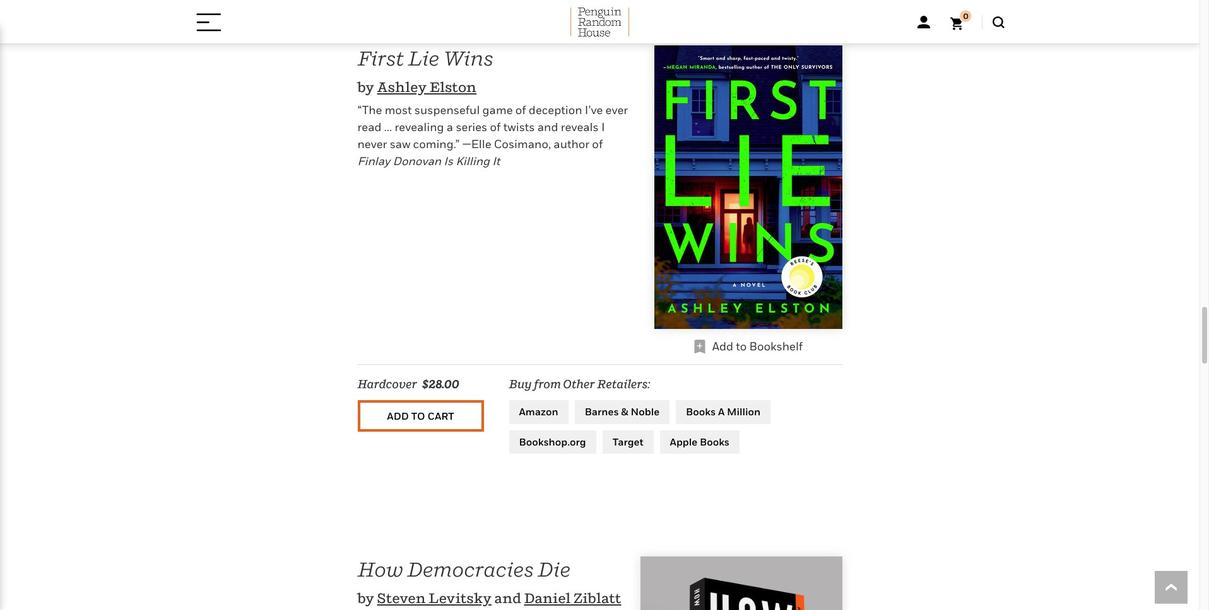 Task type: describe. For each thing, give the bounding box(es) containing it.
books a million
[[686, 406, 761, 418]]

deception
[[529, 104, 582, 117]]

author
[[554, 138, 589, 151]]

read
[[357, 121, 381, 134]]

a
[[447, 121, 453, 134]]

sign in image
[[917, 16, 930, 28]]

amazon link
[[509, 401, 568, 425]]

apple
[[670, 436, 697, 448]]

ashley elston link
[[377, 79, 477, 95]]

i've
[[585, 104, 603, 117]]

steven levitsky link
[[377, 591, 492, 607]]

series
[[456, 121, 487, 134]]

add to cart button
[[357, 401, 484, 432]]

steven
[[377, 591, 426, 607]]

never
[[357, 138, 387, 151]]

other
[[563, 378, 595, 391]]

a
[[718, 406, 725, 418]]

first lie wins
[[357, 46, 493, 70]]

bookshelf
[[749, 340, 803, 353]]

to for bookshelf
[[736, 340, 747, 353]]

saw
[[390, 138, 410, 151]]

$28.00
[[422, 378, 459, 391]]

finlay
[[357, 155, 390, 168]]

by ashley elston
[[357, 79, 477, 95]]

most
[[385, 104, 412, 117]]

revealing
[[395, 121, 444, 134]]

add for add to cart
[[387, 410, 409, 423]]

shopping cart image
[[950, 10, 971, 30]]

donovan
[[393, 155, 441, 168]]

reveals
[[561, 121, 599, 134]]

0 horizontal spatial of
[[490, 121, 501, 134]]

add to cart
[[387, 410, 454, 423]]

by for by ashley elston
[[357, 79, 374, 95]]

—elle
[[462, 138, 491, 151]]

cosimano,
[[494, 138, 551, 151]]

it
[[492, 155, 500, 168]]

wins
[[443, 46, 493, 70]]

bookshop.org link
[[509, 431, 596, 455]]

ever
[[606, 104, 628, 117]]

0 vertical spatial books
[[686, 406, 716, 418]]

first
[[357, 46, 404, 70]]

by steven levitsky and daniel ziblatt
[[357, 591, 621, 607]]

hardcover
[[357, 378, 417, 391]]

first lie wins book cover picture image
[[654, 46, 842, 329]]

hardcover $28.00
[[357, 378, 459, 391]]

penguin random house image
[[570, 8, 629, 36]]

add to bookshelf
[[712, 340, 803, 353]]

million
[[727, 406, 761, 418]]

barnes
[[585, 406, 619, 418]]

0 horizontal spatial and
[[494, 591, 521, 607]]



Task type: locate. For each thing, give the bounding box(es) containing it.
twists
[[503, 121, 535, 134]]

of inside —elle cosimano, author of finlay donovan is killing it
[[592, 138, 603, 151]]

"the most suspenseful game of deception i've ever read … revealing a series of twists and reveals i never saw coming."
[[357, 104, 628, 151]]

1 vertical spatial by
[[357, 591, 374, 607]]

books
[[686, 406, 716, 418], [700, 436, 729, 448]]

books left a on the bottom of page
[[686, 406, 716, 418]]

of up twists
[[515, 104, 526, 117]]

democracies
[[407, 558, 534, 582]]

of down game
[[490, 121, 501, 134]]

ziblatt
[[574, 591, 621, 607]]

&
[[621, 406, 628, 418]]

2 vertical spatial of
[[592, 138, 603, 151]]

1 horizontal spatial of
[[515, 104, 526, 117]]

barnes & noble link
[[575, 401, 670, 425]]

how democracies die book cover picture image
[[640, 557, 842, 611]]

0 vertical spatial by
[[357, 79, 374, 95]]

1 vertical spatial and
[[494, 591, 521, 607]]

how democracies die
[[357, 558, 570, 582]]

i
[[601, 121, 605, 134]]

bookshop.org
[[519, 436, 586, 448]]

how
[[357, 558, 403, 582]]

0 horizontal spatial add
[[387, 410, 409, 423]]

barnes & noble
[[585, 406, 659, 418]]

of
[[515, 104, 526, 117], [490, 121, 501, 134], [592, 138, 603, 151]]

0 vertical spatial to
[[736, 340, 747, 353]]

"the
[[357, 104, 382, 117]]

0 vertical spatial add
[[712, 340, 733, 353]]

by for by steven levitsky and daniel ziblatt
[[357, 591, 374, 607]]

first lie wins link
[[357, 46, 493, 70]]

apple books link
[[660, 431, 740, 455]]

1 vertical spatial add
[[387, 410, 409, 423]]

from
[[534, 378, 561, 391]]

levitsky
[[429, 591, 492, 607]]

add for add to bookshelf
[[712, 340, 733, 353]]

1 by from the top
[[357, 79, 374, 95]]

add down hardcover $28.00
[[387, 410, 409, 423]]

elston
[[429, 79, 477, 95]]

lie
[[408, 46, 439, 70]]

by down how
[[357, 591, 374, 607]]

add inside button
[[387, 410, 409, 423]]

die
[[538, 558, 570, 582]]

1 vertical spatial of
[[490, 121, 501, 134]]

ashley
[[377, 79, 427, 95]]

how democracies die link
[[357, 558, 570, 582]]

of down i
[[592, 138, 603, 151]]

to left the "cart"
[[411, 410, 425, 423]]

killing
[[456, 155, 490, 168]]

1 horizontal spatial add
[[712, 340, 733, 353]]

and left daniel
[[494, 591, 521, 607]]

by up "the
[[357, 79, 374, 95]]

0 horizontal spatial to
[[411, 410, 425, 423]]

—elle cosimano, author of finlay donovan is killing it
[[357, 138, 603, 168]]

books down books a million link
[[700, 436, 729, 448]]

coming."
[[413, 138, 460, 151]]

1 horizontal spatial and
[[537, 121, 558, 134]]

noble
[[631, 406, 659, 418]]

2 by from the top
[[357, 591, 374, 607]]

target
[[613, 436, 643, 448]]

cart
[[427, 410, 454, 423]]

suspenseful
[[414, 104, 480, 117]]

to left bookshelf
[[736, 340, 747, 353]]

to for cart
[[411, 410, 425, 423]]

daniel
[[524, 591, 571, 607]]

is
[[444, 155, 453, 168]]

search image
[[992, 16, 1004, 28]]

game
[[482, 104, 513, 117]]

1 horizontal spatial to
[[736, 340, 747, 353]]

apple books
[[670, 436, 729, 448]]

2 horizontal spatial of
[[592, 138, 603, 151]]

add left bookshelf
[[712, 340, 733, 353]]

retailers:
[[597, 378, 650, 391]]

books a million link
[[676, 401, 771, 425]]

to inside button
[[411, 410, 425, 423]]

buy from other retailers:
[[509, 378, 650, 391]]

and down deception
[[537, 121, 558, 134]]

daniel ziblatt link
[[524, 591, 621, 607]]

1 vertical spatial to
[[411, 410, 425, 423]]

and
[[537, 121, 558, 134], [494, 591, 521, 607]]

…
[[384, 121, 392, 134]]

0 vertical spatial and
[[537, 121, 558, 134]]

by
[[357, 79, 374, 95], [357, 591, 374, 607]]

amazon
[[519, 406, 558, 418]]

add
[[712, 340, 733, 353], [387, 410, 409, 423]]

1 vertical spatial books
[[700, 436, 729, 448]]

target link
[[602, 431, 653, 455]]

0 vertical spatial of
[[515, 104, 526, 117]]

to
[[736, 340, 747, 353], [411, 410, 425, 423]]

buy
[[509, 378, 532, 391]]

and inside the "the most suspenseful game of deception i've ever read … revealing a series of twists and reveals i never saw coming."
[[537, 121, 558, 134]]



Task type: vqa. For each thing, say whether or not it's contained in the screenshot.
writer
no



